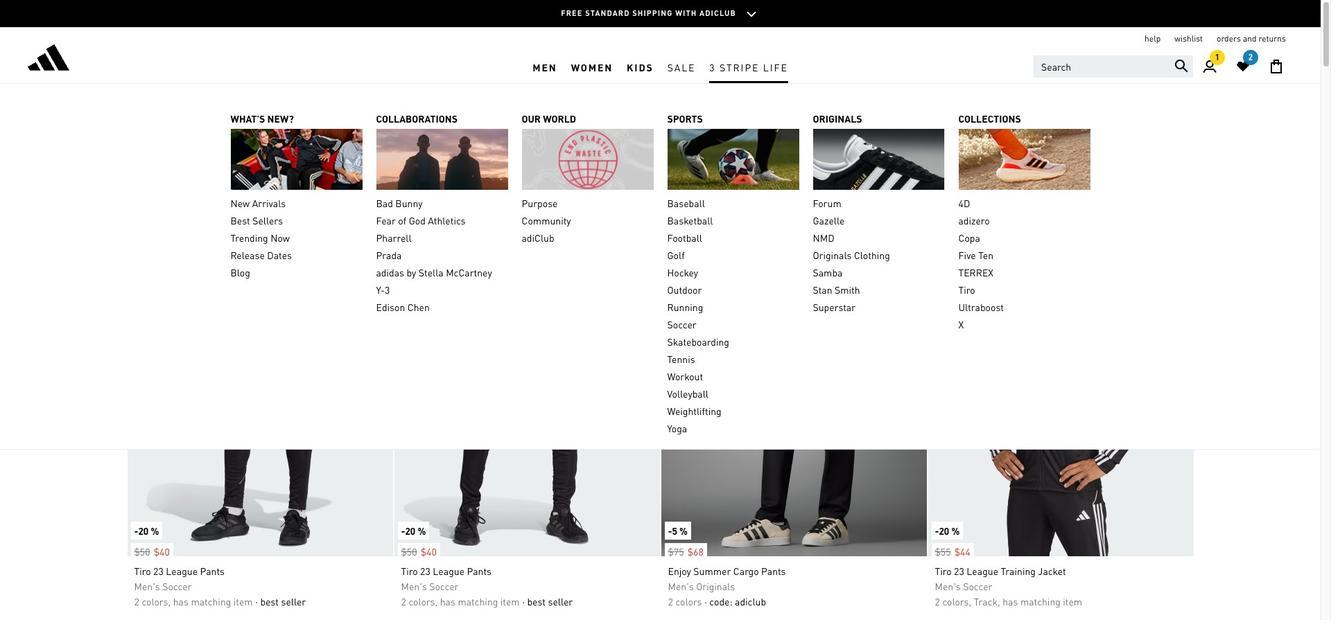 Task type: locate. For each thing, give the bounding box(es) containing it.
0 horizontal spatial $125+
[[544, 200, 574, 215]]

0 horizontal spatial colors,
[[142, 596, 171, 608]]

0 vertical spatial adiclub
[[700, 8, 736, 18]]

of up apply.
[[532, 200, 541, 215]]

pants for $50
[[467, 565, 492, 578]]

2 -20 % from the left
[[401, 525, 426, 537]]

0 vertical spatial adiclub
[[346, 200, 383, 215]]

$25 down up
[[461, 200, 480, 215]]

adiclub inside the stay on top of your game with the men's clothing sale at adidas. stock up and save on all your favorite looks, from tops and tees to track suits and shorts. adiclub members save $25 on orders of $125+ when you use the code* adiclub for $25 off. offer ends 1/30, while supplies last. exclusions apply.
[[176, 216, 222, 230]]

0 horizontal spatial ·
[[255, 596, 258, 608]]

1 horizontal spatial item
[[501, 596, 520, 608]]

1 vertical spatial orders
[[497, 200, 529, 215]]

1 horizontal spatial of
[[398, 215, 407, 227]]

golf
[[667, 249, 685, 262]]

list
[[127, 241, 496, 276]]

3 -20 % from the left
[[935, 525, 960, 537]]

0 horizontal spatial the
[[127, 216, 142, 230]]

0 horizontal spatial your
[[196, 185, 217, 200]]

while
[[361, 216, 387, 230]]

2 horizontal spatial of
[[532, 200, 541, 215]]

tiro inside tiro 23 league training jacket men's soccer 2 colors, track, has matching item
[[935, 565, 952, 578]]

& inside hoodies & sweatshirts link
[[247, 252, 255, 265]]

3 % from the left
[[680, 525, 688, 537]]

originals down 'summer' at the right of the page
[[696, 580, 735, 593]]

1 vertical spatial 3
[[385, 284, 390, 296]]

2 inside tiro 23 league training jacket men's soccer 2 colors, track, has matching item
[[935, 596, 940, 608]]

pants inside enjoy summer cargo pants men's originals 2 colors · code: adiclub
[[762, 565, 786, 578]]

of left god
[[398, 215, 407, 227]]

1 horizontal spatial 20
[[405, 525, 416, 537]]

adiclub up while
[[346, 200, 383, 215]]

2 horizontal spatial colors,
[[943, 596, 972, 608]]

$55
[[935, 546, 951, 558]]

game
[[220, 185, 247, 200]]

adiclub down apply.
[[522, 232, 554, 244]]

3 23 from the left
[[954, 565, 965, 578]]

originals link
[[813, 112, 945, 126]]

1 vertical spatial adiclub
[[806, 151, 888, 187]]

stan
[[813, 284, 833, 296]]

0 horizontal spatial of
[[183, 185, 193, 200]]

2 pants from the left
[[467, 565, 492, 578]]

3 has from the left
[[1003, 596, 1018, 608]]

3 down 'adidas'
[[385, 284, 390, 296]]

men's
[[127, 151, 187, 187], [134, 580, 160, 593], [401, 580, 427, 593], [668, 580, 694, 593], [935, 580, 961, 593]]

20
[[138, 525, 149, 537], [405, 525, 416, 537], [939, 525, 950, 537]]

save
[[507, 185, 529, 200], [436, 200, 458, 215]]

main navigation element
[[0, 51, 1321, 450]]

colors, inside tiro 23 league training jacket men's soccer 2 colors, track, has matching item
[[943, 596, 972, 608]]

0 horizontal spatial adiclub
[[346, 200, 383, 215]]

2 - from the left
[[401, 525, 405, 537]]

0 vertical spatial originals
[[813, 249, 852, 261]]

on left all
[[532, 185, 544, 200]]

1 horizontal spatial league
[[433, 565, 465, 578]]

1 horizontal spatial &
[[357, 252, 365, 265]]

originals inside enjoy summer cargo pants men's originals 2 colors · code: adiclub
[[696, 580, 735, 593]]

0 vertical spatial clothing
[[260, 115, 302, 130]]

summer
[[694, 565, 731, 578]]

with
[[681, 151, 732, 187], [250, 185, 271, 200]]

1 vertical spatial $125+
[[544, 200, 574, 215]]

1 horizontal spatial colors,
[[409, 596, 438, 608]]

2 horizontal spatial league
[[967, 565, 999, 578]]

soccer
[[667, 319, 697, 331], [162, 580, 192, 593], [429, 580, 459, 593], [963, 580, 993, 593]]

0 horizontal spatial pants
[[200, 565, 225, 578]]

of for stay on top of your game with the men's clothing sale at adidas. stock up and save on all your favorite looks, from tops and tees to track suits and shorts. adiclub members save $25 on orders of $125+ when you use the code* adiclub for $25 off. offer ends 1/30, while supplies last. exclusions apply.
[[183, 185, 193, 200]]

0 horizontal spatial 20
[[138, 525, 149, 537]]

adiclub down tees
[[176, 216, 222, 230]]

exclusions
[[458, 216, 510, 230]]

3 · from the left
[[705, 596, 707, 608]]

2 & from the left
[[357, 252, 365, 265]]

basketball
[[667, 215, 713, 227]]

men's inside enjoy summer cargo pants men's originals 2 colors · code: adiclub
[[668, 580, 694, 593]]

2 $40 from the left
[[421, 546, 437, 558]]

colors
[[676, 596, 702, 608]]

league inside tiro 23 league training jacket men's soccer 2 colors, track, has matching item
[[967, 565, 999, 578]]

1 & from the left
[[247, 252, 255, 265]]

1 horizontal spatial adiclub
[[522, 232, 554, 244]]

1 vertical spatial originals
[[696, 580, 735, 593]]

% for tiro 23 league training jacket men's soccer 2 colors, track, has matching item
[[952, 525, 960, 537]]

suits
[[262, 200, 285, 215]]

five
[[959, 249, 976, 262]]

adiclub right with
[[700, 8, 736, 18]]

1 horizontal spatial best
[[527, 596, 546, 608]]

$25 up the trending
[[241, 216, 259, 230]]

originals up samba
[[813, 249, 852, 261]]

4 - from the left
[[935, 525, 939, 537]]

off.
[[262, 216, 277, 230]]

0 vertical spatial $125+
[[614, 151, 675, 187]]

collaborations link
[[376, 112, 508, 126]]

0 horizontal spatial item
[[234, 596, 253, 608]]

men's soccer black tiro 23 league training jacket image
[[928, 291, 1194, 557]]

best for 1st men's soccer black tiro 23 league pants image
[[260, 596, 279, 608]]

with inside the stay on top of your game with the men's clothing sale at adidas. stock up and save on all your favorite looks, from tops and tees to track suits and shorts. adiclub members save $25 on orders of $125+ when you use the code* adiclub for $25 off. offer ends 1/30, while supplies last. exclusions apply.
[[250, 185, 271, 200]]

adizero
[[959, 215, 990, 227]]

1 horizontal spatial save
[[507, 185, 529, 200]]

tees
[[197, 200, 218, 215]]

2 horizontal spatial pants
[[762, 565, 786, 578]]

0 horizontal spatial $50
[[134, 546, 150, 558]]

1 23 from the left
[[153, 565, 164, 578]]

item for 1st men's soccer black tiro 23 league pants image
[[234, 596, 253, 608]]

volleyball link
[[667, 387, 799, 401]]

0 horizontal spatial men's soccer black tiro 23 league pants image
[[127, 291, 393, 557]]

$25 up bad bunny "link" at the top
[[455, 151, 492, 187]]

1 horizontal spatial clothing
[[854, 249, 890, 261]]

2 horizontal spatial matching
[[1021, 596, 1061, 608]]

pants for $75
[[762, 565, 786, 578]]

adiclub
[[700, 8, 736, 18], [806, 151, 888, 187], [176, 216, 222, 230]]

with up suits at the top
[[250, 185, 271, 200]]

3 league from the left
[[967, 565, 999, 578]]

0 horizontal spatial matching
[[191, 596, 231, 608]]

2
[[1249, 52, 1253, 62], [134, 596, 139, 608], [401, 596, 406, 608], [668, 596, 673, 608], [935, 596, 940, 608]]

1 vertical spatial clothing
[[854, 249, 890, 261]]

2 league from the left
[[433, 565, 465, 578]]

top
[[165, 185, 181, 200]]

0 horizontal spatial $50 $40
[[134, 546, 170, 558]]

2 · from the left
[[522, 596, 525, 608]]

0 horizontal spatial $40
[[154, 546, 170, 558]]

and left returns
[[1243, 33, 1257, 44]]

% for tiro 23 league pants men's soccer 2 colors, has matching item · best seller
[[418, 525, 426, 537]]

1 men's soccer black tiro 23 league pants image from the left
[[127, 291, 393, 557]]

at
[[391, 185, 400, 200]]

hoodies & sweatshirts
[[209, 252, 310, 265]]

0 vertical spatial 3
[[710, 61, 716, 73]]

2 best from the left
[[527, 596, 546, 608]]

men link
[[228, 114, 250, 131]]

$125+ inside the stay on top of your game with the men's clothing sale at adidas. stock up and save on all your favorite looks, from tops and tees to track suits and shorts. adiclub members save $25 on orders of $125+ when you use the code* adiclub for $25 off. offer ends 1/30, while supplies last. exclusions apply.
[[544, 200, 574, 215]]

1 tiro 23 league pants men's soccer 2 colors, has matching item · best seller from the left
[[134, 565, 306, 608]]

colors,
[[142, 596, 171, 608], [409, 596, 438, 608], [943, 596, 972, 608]]

sale link
[[661, 51, 703, 83]]

1 horizontal spatial $50 $40
[[401, 546, 437, 558]]

1 horizontal spatial originals
[[813, 249, 852, 261]]

1 horizontal spatial men's soccer black tiro 23 league pants image
[[394, 291, 660, 557]]

baseball link
[[667, 197, 799, 210]]

2 your from the left
[[562, 185, 583, 200]]

adizero link
[[959, 214, 1091, 228]]

your up tees
[[196, 185, 217, 200]]

2 tiro 23 league pants men's soccer 2 colors, has matching item · best seller from the left
[[401, 565, 573, 608]]

tiro 23 league pants men's soccer 2 colors, has matching item · best seller
[[134, 565, 306, 608], [401, 565, 573, 608]]

trending now link
[[231, 231, 362, 245]]

20 for tiro 23 league training jacket men's soccer 2 colors, track, has matching item
[[939, 525, 950, 537]]

·
[[255, 596, 258, 608], [522, 596, 525, 608], [705, 596, 707, 608]]

apply.
[[513, 216, 541, 230]]

& up blog
[[247, 252, 255, 265]]

1 horizontal spatial -20 %
[[401, 525, 426, 537]]

2 matching from the left
[[458, 596, 498, 608]]

2 $50 from the left
[[401, 546, 417, 558]]

gazelle
[[813, 214, 845, 227]]

0 horizontal spatial orders
[[497, 200, 529, 215]]

seller
[[281, 596, 306, 608], [548, 596, 573, 608]]

tiro inside 4d adizero copa five ten terrex tiro ultraboost x
[[959, 284, 975, 296]]

0 horizontal spatial has
[[173, 596, 189, 608]]

3 pants from the left
[[762, 565, 786, 578]]

men link
[[526, 51, 564, 83]]

release dates link
[[231, 249, 362, 262]]

1 vertical spatial the
[[127, 216, 142, 230]]

favorite
[[586, 185, 623, 200]]

1 horizontal spatial pants
[[467, 565, 492, 578]]

1 vertical spatial adiclub
[[522, 232, 554, 244]]

item for second men's soccer black tiro 23 league pants image from the left
[[501, 596, 520, 608]]

the down 'from'
[[127, 216, 142, 230]]

1 horizontal spatial 3
[[710, 61, 716, 73]]

adiclub up forum at right
[[806, 151, 888, 187]]

x
[[959, 319, 964, 331]]

1 horizontal spatial ·
[[522, 596, 525, 608]]

0 horizontal spatial 3
[[385, 284, 390, 296]]

and
[[1243, 33, 1257, 44], [486, 185, 504, 200], [177, 200, 195, 215], [288, 200, 306, 215]]

$125+ up use
[[614, 151, 675, 187]]

men's inside tiro 23 league training jacket men's soccer 2 colors, track, has matching item
[[935, 580, 961, 593]]

1 horizontal spatial the
[[274, 185, 290, 200]]

1 -20 % from the left
[[134, 525, 159, 537]]

& left 'tops'
[[357, 252, 365, 265]]

hoodies
[[209, 252, 245, 265]]

1 matching from the left
[[191, 596, 231, 608]]

1 horizontal spatial tiro 23 league pants men's soccer 2 colors, has matching item · best seller
[[401, 565, 573, 608]]

3 matching from the left
[[1021, 596, 1061, 608]]

2 item from the left
[[501, 596, 520, 608]]

running link
[[667, 301, 799, 314]]

help link
[[1145, 33, 1161, 44]]

3
[[710, 61, 716, 73], [385, 284, 390, 296]]

football link
[[667, 231, 799, 245]]

men
[[533, 61, 557, 73]]

0 horizontal spatial originals
[[696, 580, 735, 593]]

$40
[[154, 546, 170, 558], [421, 546, 437, 558]]

originals inside forum gazelle nmd originals clothing samba stan smith superstar
[[813, 249, 852, 261]]

1 item from the left
[[234, 596, 253, 608]]

$125+
[[614, 151, 675, 187], [544, 200, 574, 215]]

23 inside tiro 23 league training jacket men's soccer 2 colors, track, has matching item
[[954, 565, 965, 578]]

1 vertical spatial save
[[436, 200, 458, 215]]

orders and returns link
[[1217, 33, 1286, 44]]

orders up "1"
[[1217, 33, 1241, 44]]

save up apply.
[[507, 185, 529, 200]]

3 colors, from the left
[[943, 596, 972, 608]]

orders up apply.
[[497, 200, 529, 215]]

0 horizontal spatial &
[[247, 252, 255, 265]]

3 item from the left
[[1063, 596, 1083, 608]]

collaborations
[[376, 112, 458, 125]]

4 % from the left
[[952, 525, 960, 537]]

terrex link
[[959, 266, 1091, 280]]

2 horizontal spatial -20 %
[[935, 525, 960, 537]]

collections link
[[959, 112, 1091, 126]]

on right up
[[498, 151, 525, 187]]

1 horizontal spatial matching
[[458, 596, 498, 608]]

tiro for 1st men's soccer black tiro 23 league pants image
[[134, 565, 151, 578]]

0 vertical spatial the
[[274, 185, 290, 200]]

the
[[274, 185, 290, 200], [127, 216, 142, 230]]

1 horizontal spatial $50
[[401, 546, 417, 558]]

2 horizontal spatial 20
[[939, 525, 950, 537]]

tiro 23 league pants men's soccer 2 colors, has matching item · best seller for 1st men's soccer black tiro 23 league pants image
[[134, 565, 306, 608]]

$125+ down all
[[544, 200, 574, 215]]

2 horizontal spatial has
[[1003, 596, 1018, 608]]

3 left stripe
[[710, 61, 716, 73]]

2 vertical spatial $25
[[241, 216, 259, 230]]

wishlist
[[1175, 33, 1203, 44]]

your right all
[[562, 185, 583, 200]]

0 horizontal spatial -20 %
[[134, 525, 159, 537]]

best for second men's soccer black tiro 23 league pants image from the left
[[527, 596, 546, 608]]

of inside bad bunny fear of god athletics pharrell prada adidas by stella mccartney y-3 edison chen
[[398, 215, 407, 227]]

track
[[233, 200, 259, 215]]

3 20 from the left
[[939, 525, 950, 537]]

by
[[407, 267, 416, 279]]

free
[[561, 8, 583, 18]]

baseball basketball football golf hockey outdoor running soccer skateboarding tennis workout volleyball weightlifting yoga
[[667, 197, 730, 435]]

1 horizontal spatial your
[[562, 185, 583, 200]]

item inside tiro 23 league training jacket men's soccer 2 colors, track, has matching item
[[1063, 596, 1083, 608]]

league for $50
[[433, 565, 465, 578]]

bad
[[376, 197, 393, 210]]

2 horizontal spatial ·
[[705, 596, 707, 608]]

2 seller from the left
[[548, 596, 573, 608]]

the up suits at the top
[[274, 185, 290, 200]]

pants
[[200, 565, 225, 578], [467, 565, 492, 578], [762, 565, 786, 578]]

0 horizontal spatial with
[[250, 185, 271, 200]]

2 % from the left
[[418, 525, 426, 537]]

-20 %
[[134, 525, 159, 537], [401, 525, 426, 537], [935, 525, 960, 537]]

1 horizontal spatial has
[[440, 596, 456, 608]]

stay
[[127, 185, 147, 200]]

0 horizontal spatial best
[[260, 596, 279, 608]]

0 horizontal spatial adiclub
[[176, 216, 222, 230]]

save up last.
[[436, 200, 458, 215]]

men's soccer black tiro 23 league pants image
[[127, 291, 393, 557], [394, 291, 660, 557]]

1 · from the left
[[255, 596, 258, 608]]

now
[[271, 232, 290, 244]]

2 men's soccer black tiro 23 league pants image from the left
[[394, 291, 660, 557]]

3 - from the left
[[668, 525, 672, 537]]

0 horizontal spatial 23
[[153, 565, 164, 578]]

1 horizontal spatial $40
[[421, 546, 437, 558]]

tops
[[153, 200, 174, 215]]

of right top
[[183, 185, 193, 200]]

0 horizontal spatial tiro 23 league pants men's soccer 2 colors, has matching item · best seller
[[134, 565, 306, 608]]

3 inside bad bunny fear of god athletics pharrell prada adidas by stella mccartney y-3 edison chen
[[385, 284, 390, 296]]

hoodies & sweatshirts link
[[209, 251, 310, 266]]

2 horizontal spatial 23
[[954, 565, 965, 578]]

has
[[173, 596, 189, 608], [440, 596, 456, 608], [1003, 596, 1018, 608]]

0 vertical spatial save
[[507, 185, 529, 200]]

[926]
[[894, 172, 912, 182]]

terrex
[[959, 267, 994, 279]]

0 horizontal spatial league
[[166, 565, 198, 578]]

and up the offer at the left of page
[[288, 200, 306, 215]]

20 for tiro 23 league pants men's soccer 2 colors, has matching item · best seller
[[405, 525, 416, 537]]

$25
[[455, 151, 492, 187], [461, 200, 480, 215], [241, 216, 259, 230]]

jacket
[[1038, 565, 1066, 578]]

2 23 from the left
[[420, 565, 431, 578]]

clothing link
[[260, 114, 302, 131]]

1 horizontal spatial seller
[[548, 596, 573, 608]]

& inside 't-shirts & tops' link
[[357, 252, 365, 265]]

1 best from the left
[[260, 596, 279, 608]]

1 horizontal spatial 23
[[420, 565, 431, 578]]

0 vertical spatial orders
[[1217, 33, 1241, 44]]

outdoor
[[667, 284, 702, 296]]

3 stripe life
[[710, 61, 788, 73]]

$75 $68
[[668, 546, 704, 558]]

0 horizontal spatial seller
[[281, 596, 306, 608]]

2 20 from the left
[[405, 525, 416, 537]]

1 has from the left
[[173, 596, 189, 608]]

dates
[[267, 249, 292, 262]]

with up "baseball"
[[681, 151, 732, 187]]

jackets
[[397, 252, 431, 265]]

-20 % for tiro 23 league training jacket
[[935, 525, 960, 537]]

2 vertical spatial adiclub
[[176, 216, 222, 230]]

our
[[522, 112, 541, 125]]

2 horizontal spatial item
[[1063, 596, 1083, 608]]

forum link
[[813, 196, 945, 210]]

&
[[247, 252, 255, 265], [357, 252, 365, 265]]

23
[[153, 565, 164, 578], [420, 565, 431, 578], [954, 565, 965, 578]]



Task type: describe. For each thing, give the bounding box(es) containing it.
tennis
[[667, 353, 695, 366]]

purpose community adiclub
[[522, 197, 571, 244]]

bad bunny fear of god athletics pharrell prada adidas by stella mccartney y-3 edison chen
[[376, 197, 492, 314]]

adiclub inside the stay on top of your game with the men's clothing sale at adidas. stock up and save on all your favorite looks, from tops and tees to track suits and shorts. adiclub members save $25 on orders of $125+ when you use the code* adiclub for $25 off. offer ends 1/30, while supplies last. exclusions apply.
[[346, 200, 383, 215]]

best
[[231, 215, 250, 227]]

1 horizontal spatial adiclub
[[700, 8, 736, 18]]

nmd
[[813, 231, 835, 244]]

golf link
[[667, 249, 799, 262]]

men's originals black enjoy summer cargo pants image
[[661, 291, 927, 557]]

our world
[[522, 112, 576, 125]]

and down top
[[177, 200, 195, 215]]

trending
[[231, 232, 268, 244]]

$68
[[688, 546, 704, 558]]

- for tiro 23 league training jacket men's soccer 2 colors, track, has matching item
[[935, 525, 939, 537]]

tiro for second men's soccer black tiro 23 league pants image from the left
[[401, 565, 418, 578]]

returns
[[1259, 33, 1286, 44]]

- for enjoy summer cargo pants men's originals 2 colors · code: adiclub
[[668, 525, 672, 537]]

soccer inside baseball basketball football golf hockey outdoor running soccer skateboarding tennis workout volleyball weightlifting yoga
[[667, 319, 697, 331]]

1 horizontal spatial $125+
[[614, 151, 675, 187]]

wishlist link
[[1175, 33, 1203, 44]]

last.
[[434, 216, 455, 230]]

tiro for men's soccer black tiro 23 league training jacket image
[[935, 565, 952, 578]]

community link
[[522, 214, 654, 228]]

3 stripe life link
[[703, 51, 795, 83]]

purpose
[[522, 197, 558, 210]]

new?
[[267, 112, 294, 125]]

shirts
[[328, 252, 355, 265]]

workout link
[[667, 370, 799, 384]]

sellers
[[253, 215, 283, 227]]

use
[[626, 200, 644, 215]]

adidas by stella mccartney link
[[376, 266, 508, 280]]

code*
[[738, 151, 799, 187]]

1 seller from the left
[[281, 596, 306, 608]]

superstar link
[[813, 300, 945, 314]]

adiclub
[[735, 596, 766, 608]]

nmd link
[[813, 231, 945, 245]]

-20 % for tiro 23 league pants
[[401, 525, 426, 537]]

soccer inside tiro 23 league training jacket men's soccer 2 colors, track, has matching item
[[963, 580, 993, 593]]

enjoy
[[668, 565, 691, 578]]

what's new? link
[[231, 112, 362, 126]]

1 horizontal spatial with
[[681, 151, 732, 187]]

league for $55
[[967, 565, 999, 578]]

blog
[[231, 267, 250, 279]]

from
[[127, 200, 150, 215]]

2 horizontal spatial adiclub
[[806, 151, 888, 187]]

sweatshirts
[[257, 252, 310, 265]]

clothing:
[[194, 151, 294, 187]]

adiclub inside purpose community adiclub
[[522, 232, 554, 244]]

t-
[[319, 252, 328, 265]]

prada
[[376, 249, 402, 262]]

x link
[[959, 318, 1091, 332]]

1/30,
[[334, 216, 358, 230]]

1 pants from the left
[[200, 565, 225, 578]]

tennis link
[[667, 353, 799, 366]]

1 horizontal spatial orders
[[1217, 33, 1241, 44]]

collections
[[959, 112, 1021, 125]]

adidas
[[376, 267, 404, 279]]

on left top
[[150, 185, 162, 200]]

members
[[386, 200, 434, 215]]

Search field
[[1034, 55, 1194, 78]]

and right up
[[486, 185, 504, 200]]

five ten link
[[959, 249, 1091, 262]]

edison chen link
[[376, 301, 508, 314]]

yoga
[[667, 423, 687, 435]]

football
[[667, 232, 702, 244]]

jackets link
[[397, 251, 431, 266]]

matching inside tiro 23 league training jacket men's soccer 2 colors, track, has matching item
[[1021, 596, 1061, 608]]

23 for $55 $44
[[954, 565, 965, 578]]

men's
[[292, 185, 322, 200]]

superstar
[[813, 301, 856, 313]]

0 horizontal spatial clothing
[[260, 115, 302, 130]]

0 horizontal spatial save
[[436, 200, 458, 215]]

2 colors, from the left
[[409, 596, 438, 608]]

tiro 23 league pants men's soccer 2 colors, has matching item · best seller for second men's soccer black tiro 23 league pants image from the left
[[401, 565, 573, 608]]

sale
[[367, 185, 388, 200]]

1 - from the left
[[134, 525, 138, 537]]

t-shirts & tops link
[[319, 251, 388, 266]]

of for bad bunny fear of god athletics pharrell prada adidas by stella mccartney y-3 edison chen
[[398, 215, 407, 227]]

chen
[[408, 301, 430, 314]]

yoga link
[[667, 422, 799, 436]]

on up exclusions
[[482, 200, 494, 215]]

offer
[[280, 216, 305, 230]]

2 $50 $40 from the left
[[401, 546, 437, 558]]

with
[[676, 8, 697, 18]]

pharrell
[[376, 232, 412, 244]]

orders inside the stay on top of your game with the men's clothing sale at adidas. stock up and save on all your favorite looks, from tops and tees to track suits and shorts. adiclub members save $25 on orders of $125+ when you use the code* adiclub for $25 off. offer ends 1/30, while supplies last. exclusions apply.
[[497, 200, 529, 215]]

women
[[571, 61, 613, 73]]

list containing hoodies & sweatshirts
[[127, 241, 496, 276]]

- for tiro 23 league pants men's soccer 2 colors, has matching item · best seller
[[401, 525, 405, 537]]

stan smith link
[[813, 283, 945, 297]]

stripe
[[720, 61, 760, 73]]

1 $50 $40 from the left
[[134, 546, 170, 558]]

enjoy summer cargo pants men's originals 2 colors · code: adiclub
[[668, 565, 786, 608]]

% for enjoy summer cargo pants men's originals 2 colors · code: adiclub
[[680, 525, 688, 537]]

1 $40 from the left
[[154, 546, 170, 558]]

sale
[[312, 115, 333, 130]]

2 has from the left
[[440, 596, 456, 608]]

athletics
[[428, 215, 466, 227]]

women link
[[564, 51, 620, 83]]

free standard shipping with adiclub
[[561, 8, 736, 18]]

4d link
[[959, 197, 1091, 210]]

0 vertical spatial $25
[[455, 151, 492, 187]]

shorts.
[[309, 200, 343, 215]]

men
[[228, 115, 250, 130]]

standard
[[585, 8, 630, 18]]

training
[[1001, 565, 1036, 578]]

has inside tiro 23 league training jacket men's soccer 2 colors, track, has matching item
[[1003, 596, 1018, 608]]

1 vertical spatial $25
[[461, 200, 480, 215]]

workout
[[667, 371, 703, 383]]

2 inside enjoy summer cargo pants men's originals 2 colors · code: adiclub
[[668, 596, 673, 608]]

1 link
[[1194, 50, 1227, 83]]

forum
[[813, 197, 842, 209]]

skateboarding
[[667, 336, 730, 348]]

fear of god athletics link
[[376, 214, 508, 228]]

orders and returns
[[1217, 33, 1286, 44]]

1 $50 from the left
[[134, 546, 150, 558]]

1 20 from the left
[[138, 525, 149, 537]]

clothing inside forum gazelle nmd originals clothing samba stan smith superstar
[[854, 249, 890, 261]]

edison
[[376, 301, 405, 314]]

bad bunny link
[[376, 197, 508, 210]]

1 league from the left
[[166, 565, 198, 578]]

1 % from the left
[[151, 525, 159, 537]]

23 for $50 $40
[[420, 565, 431, 578]]

$75
[[668, 546, 684, 558]]

you
[[606, 200, 623, 215]]

sports
[[667, 112, 703, 125]]

1 your from the left
[[196, 185, 217, 200]]

bunny
[[396, 197, 423, 210]]

1 colors, from the left
[[142, 596, 171, 608]]

what's
[[231, 112, 265, 125]]

release
[[231, 249, 265, 262]]

running
[[667, 301, 703, 314]]

hockey
[[667, 267, 698, 279]]

volleyball
[[667, 388, 709, 400]]

· inside enjoy summer cargo pants men's originals 2 colors · code: adiclub
[[705, 596, 707, 608]]

track,
[[974, 596, 1001, 608]]

kids
[[627, 61, 654, 73]]



Task type: vqa. For each thing, say whether or not it's contained in the screenshot.
filter & sort
no



